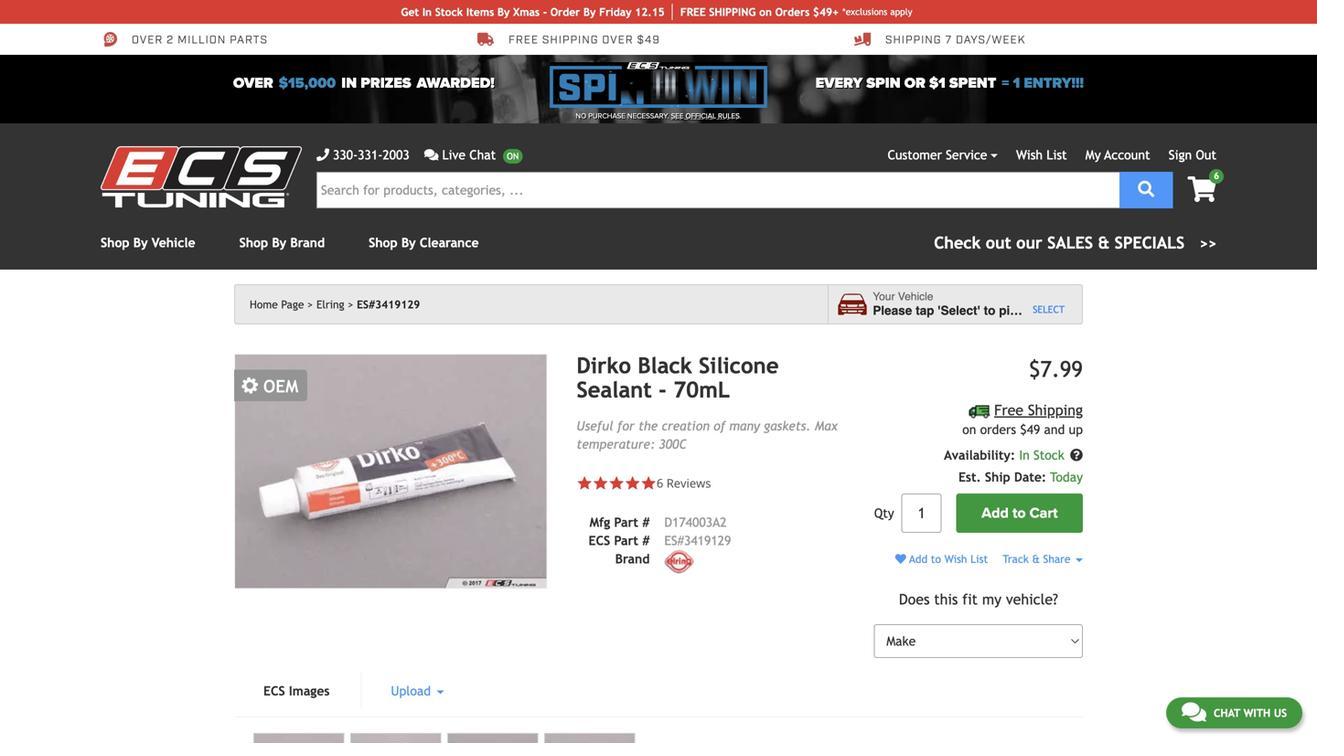Task type: locate. For each thing, give the bounding box(es) containing it.
shop for shop by clearance
[[369, 236, 398, 250]]

0 horizontal spatial over
[[132, 33, 163, 47]]

brand inside es# 3419129 brand
[[615, 552, 650, 567]]

0 horizontal spatial &
[[1032, 553, 1040, 566]]

0 vertical spatial stock
[[435, 5, 463, 18]]

wish up this
[[945, 553, 967, 566]]

1 horizontal spatial shipping
[[1028, 402, 1083, 419]]

0 vertical spatial add
[[982, 505, 1009, 523]]

330-
[[333, 148, 358, 162]]

1 horizontal spatial brand
[[615, 552, 650, 567]]

list left track
[[971, 553, 988, 566]]

comments image inside chat with us 'link'
[[1182, 702, 1207, 724]]

1 horizontal spatial stock
[[1034, 448, 1065, 463]]

every
[[816, 75, 863, 92]]

None text field
[[902, 494, 942, 534]]

stock
[[435, 5, 463, 18], [1034, 448, 1065, 463]]

to right heart image
[[931, 553, 941, 566]]

0 vertical spatial to
[[984, 304, 996, 318]]

3419129
[[684, 534, 731, 548]]

does
[[899, 591, 930, 608]]

0 horizontal spatial wish
[[945, 553, 967, 566]]

0 horizontal spatial $49
[[637, 33, 660, 47]]

1 vertical spatial 6
[[657, 475, 664, 492]]

chat left with
[[1214, 707, 1241, 720]]

chat right live on the top
[[470, 148, 496, 162]]

stock down 'and'
[[1034, 448, 1065, 463]]

1 horizontal spatial vehicle
[[898, 291, 934, 303]]

0 horizontal spatial chat
[[470, 148, 496, 162]]

# up es# 3419129 brand
[[642, 515, 650, 530]]

1 horizontal spatial free
[[994, 402, 1024, 419]]

$49 down 12.15
[[637, 33, 660, 47]]

1 vertical spatial brand
[[615, 552, 650, 567]]

1 vertical spatial shipping
[[1028, 402, 1083, 419]]

0 vertical spatial brand
[[290, 236, 325, 250]]

on inside free shipping on orders $49 and up
[[963, 423, 976, 437]]

by left 'clearance'
[[401, 236, 416, 250]]

friday
[[599, 5, 632, 18]]

0 horizontal spatial on
[[759, 5, 772, 18]]

on down free shipping image
[[963, 423, 976, 437]]

0 horizontal spatial in
[[422, 5, 432, 18]]

1 horizontal spatial -
[[659, 377, 667, 403]]

ecs tuning 'spin to win' contest logo image
[[550, 62, 768, 108]]

black
[[638, 353, 692, 379]]

1 horizontal spatial chat
[[1214, 707, 1241, 720]]

$49 left 'and'
[[1020, 423, 1040, 437]]

shipping down apply
[[886, 33, 942, 47]]

1 vertical spatial in
[[1019, 448, 1030, 463]]

0 vertical spatial 6
[[1214, 171, 1219, 181]]

1 vertical spatial $49
[[1020, 423, 1040, 437]]

chat inside 'link'
[[1214, 707, 1241, 720]]

to left the pick
[[984, 304, 996, 318]]

by down ecs tuning image at the left top of page
[[133, 236, 148, 250]]

my account link
[[1086, 148, 1150, 162]]

0 vertical spatial -
[[543, 5, 547, 18]]

2 horizontal spatial to
[[1013, 505, 1026, 523]]

to for add to cart
[[1013, 505, 1026, 523]]

2 shop from the left
[[239, 236, 268, 250]]

home page
[[250, 298, 304, 311]]

1 vertical spatial add
[[909, 553, 928, 566]]

list
[[1047, 148, 1067, 162], [971, 553, 988, 566]]

vehicle down ecs tuning image at the left top of page
[[152, 236, 195, 250]]

max
[[815, 419, 838, 433]]

add inside 'button'
[[982, 505, 1009, 523]]

ecs left images
[[263, 684, 285, 699]]

vehicle up tap
[[898, 291, 934, 303]]

2 vertical spatial to
[[931, 553, 941, 566]]

- left 70ml
[[659, 377, 667, 403]]

part
[[614, 515, 639, 530], [614, 534, 639, 548]]

brand for es# 3419129 brand
[[615, 552, 650, 567]]

over for over $15,000 in prizes
[[233, 75, 273, 92]]

330-331-2003
[[333, 148, 410, 162]]

0 vertical spatial list
[[1047, 148, 1067, 162]]

add right heart image
[[909, 553, 928, 566]]

brand up page
[[290, 236, 325, 250]]

in for availability:
[[1019, 448, 1030, 463]]

dirko black silicone sealant - 70ml
[[577, 353, 779, 403]]

0 horizontal spatial vehicle
[[152, 236, 195, 250]]

7
[[945, 33, 952, 47]]

million
[[178, 33, 226, 47]]

on
[[759, 5, 772, 18], [963, 423, 976, 437]]

shipping
[[886, 33, 942, 47], [1028, 402, 1083, 419]]

0 vertical spatial comments image
[[424, 149, 439, 161]]

0 vertical spatial $49
[[637, 33, 660, 47]]

6 down out
[[1214, 171, 1219, 181]]

$49
[[637, 33, 660, 47], [1020, 423, 1040, 437]]

shopping cart image
[[1188, 177, 1217, 202]]

1 horizontal spatial comments image
[[1182, 702, 1207, 724]]

does this fit my vehicle?
[[899, 591, 1058, 608]]

2 # from the top
[[642, 534, 650, 548]]

1 vertical spatial &
[[1032, 553, 1040, 566]]

over down parts at the left of the page
[[233, 75, 273, 92]]

dirko
[[577, 353, 631, 379]]

0 horizontal spatial to
[[931, 553, 941, 566]]

0 vertical spatial on
[[759, 5, 772, 18]]

& for sales
[[1098, 233, 1110, 253]]

or
[[905, 75, 926, 92]]

1 horizontal spatial list
[[1047, 148, 1067, 162]]

out
[[1196, 148, 1217, 162]]

select link
[[1033, 303, 1065, 318]]

1 vertical spatial comments image
[[1182, 702, 1207, 724]]

1 shop from the left
[[101, 236, 129, 250]]

wish right the service
[[1016, 148, 1043, 162]]

star image
[[577, 476, 593, 492], [593, 476, 609, 492], [609, 476, 625, 492], [625, 476, 641, 492]]

1 horizontal spatial to
[[984, 304, 996, 318]]

6 left reviews
[[657, 475, 664, 492]]

7.99
[[1041, 357, 1083, 382]]

6 reviews
[[657, 475, 711, 492]]

1 horizontal spatial wish
[[1016, 148, 1043, 162]]

1 vertical spatial chat
[[1214, 707, 1241, 720]]

chat with us
[[1214, 707, 1287, 720]]

1 horizontal spatial shop
[[239, 236, 268, 250]]

customer service button
[[888, 145, 998, 165]]

2 horizontal spatial shop
[[369, 236, 398, 250]]

free up orders
[[994, 402, 1024, 419]]

brand for shop by brand
[[290, 236, 325, 250]]

$15,000
[[279, 75, 336, 92]]

spin
[[867, 75, 901, 92]]

1 horizontal spatial add
[[982, 505, 1009, 523]]

stock for get
[[435, 5, 463, 18]]

0 vertical spatial shipping
[[886, 33, 942, 47]]

comments image left chat with us at the right of page
[[1182, 702, 1207, 724]]

wish list link
[[1016, 148, 1067, 162]]

1 horizontal spatial ecs
[[589, 534, 610, 548]]

home page link
[[250, 298, 313, 311]]

comments image left live on the top
[[424, 149, 439, 161]]

on right ping
[[759, 5, 772, 18]]

comments image
[[424, 149, 439, 161], [1182, 702, 1207, 724]]

comments image inside live chat 'link'
[[424, 149, 439, 161]]

0 horizontal spatial 6
[[657, 475, 664, 492]]

0 horizontal spatial add
[[909, 553, 928, 566]]

stock left items
[[435, 5, 463, 18]]

fit
[[963, 591, 978, 608]]

ecs images link
[[234, 673, 359, 710]]

0 horizontal spatial shipping
[[886, 33, 942, 47]]

331-
[[358, 148, 383, 162]]

free down the xmas
[[509, 33, 539, 47]]

spent
[[949, 75, 997, 92]]

shipping 7 days/week
[[886, 33, 1026, 47]]

d174003a2 ecs part #
[[589, 515, 727, 548]]

over 2 million parts
[[132, 33, 268, 47]]

sales & specials link
[[934, 231, 1217, 255]]

in right get
[[422, 5, 432, 18]]

wish list
[[1016, 148, 1067, 162]]

*exclusions apply link
[[843, 5, 913, 19]]

0 horizontal spatial -
[[543, 5, 547, 18]]

0 vertical spatial &
[[1098, 233, 1110, 253]]

300c
[[659, 437, 687, 452]]

0 vertical spatial in
[[422, 5, 432, 18]]

my
[[982, 591, 1002, 608]]

1 horizontal spatial 6
[[1214, 171, 1219, 181]]

items
[[466, 5, 494, 18]]

6 link
[[1173, 169, 1224, 204]]

1
[[1013, 75, 1020, 92]]

sales
[[1048, 233, 1093, 253]]

shipping up 'and'
[[1028, 402, 1083, 419]]

reviews
[[667, 475, 711, 492]]

& right sales
[[1098, 233, 1110, 253]]

list left my
[[1047, 148, 1067, 162]]

1 vertical spatial -
[[659, 377, 667, 403]]

over for over 2 million parts
[[132, 33, 163, 47]]

over left 2
[[132, 33, 163, 47]]

add to cart
[[982, 505, 1058, 523]]

by for shop by brand
[[272, 236, 286, 250]]

in
[[422, 5, 432, 18], [1019, 448, 1030, 463]]

to left the cart
[[1013, 505, 1026, 523]]

0 vertical spatial #
[[642, 515, 650, 530]]

1 horizontal spatial on
[[963, 423, 976, 437]]

1 horizontal spatial over
[[233, 75, 273, 92]]

track
[[1003, 553, 1029, 566]]

1 vertical spatial vehicle
[[898, 291, 934, 303]]

0 horizontal spatial shop
[[101, 236, 129, 250]]

0 horizontal spatial list
[[971, 553, 988, 566]]

12.15
[[635, 5, 665, 18]]

es#
[[665, 534, 684, 548]]

star image
[[641, 476, 657, 492]]

add for add to cart
[[982, 505, 1009, 523]]

purchase
[[588, 112, 626, 121]]

entry!!!
[[1024, 75, 1084, 92]]

ship
[[985, 470, 1011, 485]]

0 horizontal spatial free
[[509, 33, 539, 47]]

2003
[[383, 148, 410, 162]]

1 horizontal spatial in
[[1019, 448, 1030, 463]]

vehicle
[[152, 236, 195, 250], [898, 291, 934, 303]]

part down mfg part #
[[614, 534, 639, 548]]

0 vertical spatial chat
[[470, 148, 496, 162]]

0 horizontal spatial ecs
[[263, 684, 285, 699]]

brand
[[290, 236, 325, 250], [615, 552, 650, 567]]

the
[[639, 419, 658, 433]]

2 star image from the left
[[593, 476, 609, 492]]

0 horizontal spatial comments image
[[424, 149, 439, 161]]

1 vertical spatial free
[[994, 402, 1024, 419]]

1 horizontal spatial &
[[1098, 233, 1110, 253]]

#
[[642, 515, 650, 530], [642, 534, 650, 548]]

part right mfg
[[614, 515, 639, 530]]

1 vertical spatial ecs
[[263, 684, 285, 699]]

70ml
[[673, 377, 730, 403]]

elring image
[[665, 550, 694, 574]]

shop by clearance link
[[369, 236, 479, 250]]

by up home page link
[[272, 236, 286, 250]]

1 vertical spatial wish
[[945, 553, 967, 566]]

es#3419129 - d174003a2 - dirko black silicone sealant - 70ml - useful for the creation of many gaskets. max temperature: 300c - elring - audi bmw volkswagen mercedes benz mini porsche image
[[234, 354, 547, 590], [253, 734, 344, 744], [350, 734, 441, 744], [447, 734, 538, 744], [544, 734, 635, 744]]

shop by brand link
[[239, 236, 325, 250]]

many
[[730, 419, 760, 433]]

account
[[1105, 148, 1150, 162]]

us
[[1274, 707, 1287, 720]]

ecs inside d174003a2 ecs part #
[[589, 534, 610, 548]]

in up est. ship date: today at the right bottom
[[1019, 448, 1030, 463]]

over $15,000 in prizes
[[233, 75, 411, 92]]

1 horizontal spatial $49
[[1020, 423, 1040, 437]]

orders
[[980, 423, 1016, 437]]

official
[[686, 112, 716, 121]]

shipping
[[542, 33, 599, 47]]

add down the 'ship'
[[982, 505, 1009, 523]]

1 vertical spatial on
[[963, 423, 976, 437]]

free shipping image
[[970, 406, 991, 419]]

shop for shop by vehicle
[[101, 236, 129, 250]]

ecs down mfg
[[589, 534, 610, 548]]

heart image
[[895, 554, 906, 565]]

0 vertical spatial part
[[614, 515, 639, 530]]

over
[[132, 33, 163, 47], [233, 75, 273, 92]]

1 vertical spatial part
[[614, 534, 639, 548]]

shipping 7 days/week link
[[854, 31, 1026, 48]]

1 vertical spatial #
[[642, 534, 650, 548]]

specials
[[1115, 233, 1185, 253]]

Search text field
[[317, 172, 1120, 209]]

phone image
[[317, 149, 329, 161]]

ecs
[[589, 534, 610, 548], [263, 684, 285, 699]]

2 part from the top
[[614, 534, 639, 548]]

1 vertical spatial over
[[233, 75, 273, 92]]

0 horizontal spatial stock
[[435, 5, 463, 18]]

my account
[[1086, 148, 1150, 162]]

search image
[[1138, 181, 1155, 198]]

0 vertical spatial over
[[132, 33, 163, 47]]

& inside "link"
[[1098, 233, 1110, 253]]

brand down d174003a2 ecs part #
[[615, 552, 650, 567]]

part inside d174003a2 ecs part #
[[614, 534, 639, 548]]

1 vertical spatial to
[[1013, 505, 1026, 523]]

ecs inside ecs images "link"
[[263, 684, 285, 699]]

shop for shop by brand
[[239, 236, 268, 250]]

get in stock items by xmas - order by friday 12.15
[[401, 5, 665, 18]]

free inside free shipping on orders $49 and up
[[994, 402, 1024, 419]]

# left es#
[[642, 534, 650, 548]]

- right the xmas
[[543, 5, 547, 18]]

0 horizontal spatial brand
[[290, 236, 325, 250]]

& right track
[[1032, 553, 1040, 566]]

3 shop from the left
[[369, 236, 398, 250]]

to inside 'button'
[[1013, 505, 1026, 523]]

sealant
[[577, 377, 652, 403]]

over
[[602, 33, 634, 47]]

0 vertical spatial ecs
[[589, 534, 610, 548]]

0 vertical spatial free
[[509, 33, 539, 47]]

1 vertical spatial stock
[[1034, 448, 1065, 463]]



Task type: describe. For each thing, give the bounding box(es) containing it.
1 vertical spatial list
[[971, 553, 988, 566]]

select
[[1033, 304, 1065, 316]]

upload
[[391, 684, 435, 699]]

and
[[1044, 423, 1065, 437]]

sign
[[1169, 148, 1192, 162]]

ecs images
[[263, 684, 330, 699]]

'select'
[[938, 304, 981, 318]]

sign out
[[1169, 148, 1217, 162]]

est. ship date: today
[[959, 470, 1083, 485]]

1 star image from the left
[[577, 476, 593, 492]]

free shipping on orders $49 and up
[[963, 402, 1083, 437]]

sales & specials
[[1048, 233, 1185, 253]]

tap
[[916, 304, 935, 318]]

by right order
[[584, 5, 596, 18]]

shipping inside free shipping on orders $49 and up
[[1028, 402, 1083, 419]]

qty
[[874, 507, 894, 521]]

sign out link
[[1169, 148, 1217, 162]]

vehicle?
[[1006, 591, 1058, 608]]

service
[[946, 148, 988, 162]]

ecs tuning image
[[101, 146, 302, 208]]

please
[[873, 304, 912, 318]]

no
[[576, 112, 587, 121]]

es# 3419129 brand
[[615, 534, 731, 567]]

question circle image
[[1070, 449, 1083, 462]]

parts
[[230, 33, 268, 47]]

your
[[873, 291, 895, 303]]

mfg
[[590, 515, 610, 530]]

track & share
[[1003, 553, 1074, 566]]

1 part from the top
[[614, 515, 639, 530]]

1 # from the top
[[642, 515, 650, 530]]

# inside d174003a2 ecs part #
[[642, 534, 650, 548]]

mfg part #
[[590, 515, 650, 530]]

prizes
[[361, 75, 411, 92]]

live
[[442, 148, 466, 162]]

6 for 6
[[1214, 171, 1219, 181]]

free
[[680, 5, 706, 18]]

add to wish list link
[[895, 553, 988, 566]]

vehicle
[[1038, 304, 1080, 318]]

to for add to wish list
[[931, 553, 941, 566]]

today
[[1050, 470, 1083, 485]]

customer service
[[888, 148, 988, 162]]

order
[[551, 5, 580, 18]]

live chat link
[[424, 145, 523, 165]]

xmas
[[513, 5, 540, 18]]

0 vertical spatial wish
[[1016, 148, 1043, 162]]

shop by vehicle
[[101, 236, 195, 250]]

comments image for live
[[424, 149, 439, 161]]

$1
[[929, 75, 946, 92]]

.
[[740, 112, 742, 121]]

over 2 million parts link
[[101, 31, 268, 48]]

comments image for chat
[[1182, 702, 1207, 724]]

chat inside 'link'
[[470, 148, 496, 162]]

images
[[289, 684, 330, 699]]

ping
[[732, 5, 756, 18]]

& for track
[[1032, 553, 1040, 566]]

4 star image from the left
[[625, 476, 641, 492]]

every spin or $1 spent = 1 entry!!!
[[816, 75, 1084, 92]]

shipping inside shipping 7 days/week link
[[886, 33, 942, 47]]

useful
[[577, 419, 613, 433]]

gaskets.
[[764, 419, 811, 433]]

6 reviews link
[[657, 475, 711, 492]]

elring link
[[316, 298, 354, 311]]

$49 inside free shipping on orders $49 and up
[[1020, 423, 1040, 437]]

track & share button
[[1003, 553, 1083, 566]]

share
[[1043, 553, 1071, 566]]

creation
[[662, 419, 710, 433]]

elring
[[316, 298, 345, 311]]

clearance
[[420, 236, 479, 250]]

vehicle inside your vehicle please tap 'select' to pick a vehicle
[[898, 291, 934, 303]]

upload button
[[362, 673, 473, 710]]

add to cart button
[[957, 494, 1083, 534]]

free shipping over $49 link
[[478, 31, 660, 48]]

add for add to wish list
[[909, 553, 928, 566]]

of
[[714, 419, 726, 433]]

free for shipping
[[994, 402, 1024, 419]]

*exclusions
[[843, 6, 888, 17]]

see
[[671, 112, 684, 121]]

free for shipping
[[509, 33, 539, 47]]

6 for 6 reviews
[[657, 475, 664, 492]]

shop by vehicle link
[[101, 236, 195, 250]]

availability:
[[944, 448, 1016, 463]]

=
[[1002, 75, 1010, 92]]

customer
[[888, 148, 942, 162]]

see official rules link
[[671, 111, 740, 122]]

stock for availability:
[[1034, 448, 1065, 463]]

by for shop by vehicle
[[133, 236, 148, 250]]

home
[[250, 298, 278, 311]]

by left the xmas
[[498, 5, 510, 18]]

this
[[934, 591, 958, 608]]

necessary.
[[628, 112, 669, 121]]

- inside the dirko black silicone sealant - 70ml
[[659, 377, 667, 403]]

3 star image from the left
[[609, 476, 625, 492]]

$49+
[[813, 5, 839, 18]]

useful for the creation of many gaskets. max temperature: 300c
[[577, 419, 838, 452]]

shop by brand
[[239, 236, 325, 250]]

0 vertical spatial vehicle
[[152, 236, 195, 250]]

get
[[401, 5, 419, 18]]

orders
[[775, 5, 810, 18]]

to inside your vehicle please tap 'select' to pick a vehicle
[[984, 304, 996, 318]]

es#3419129
[[357, 298, 420, 311]]

by for shop by clearance
[[401, 236, 416, 250]]

rules
[[718, 112, 740, 121]]

free ship ping on orders $49+ *exclusions apply
[[680, 5, 913, 18]]

shop by clearance
[[369, 236, 479, 250]]

in for get
[[422, 5, 432, 18]]



Task type: vqa. For each thing, say whether or not it's contained in the screenshot.
Customer Service popup button
yes



